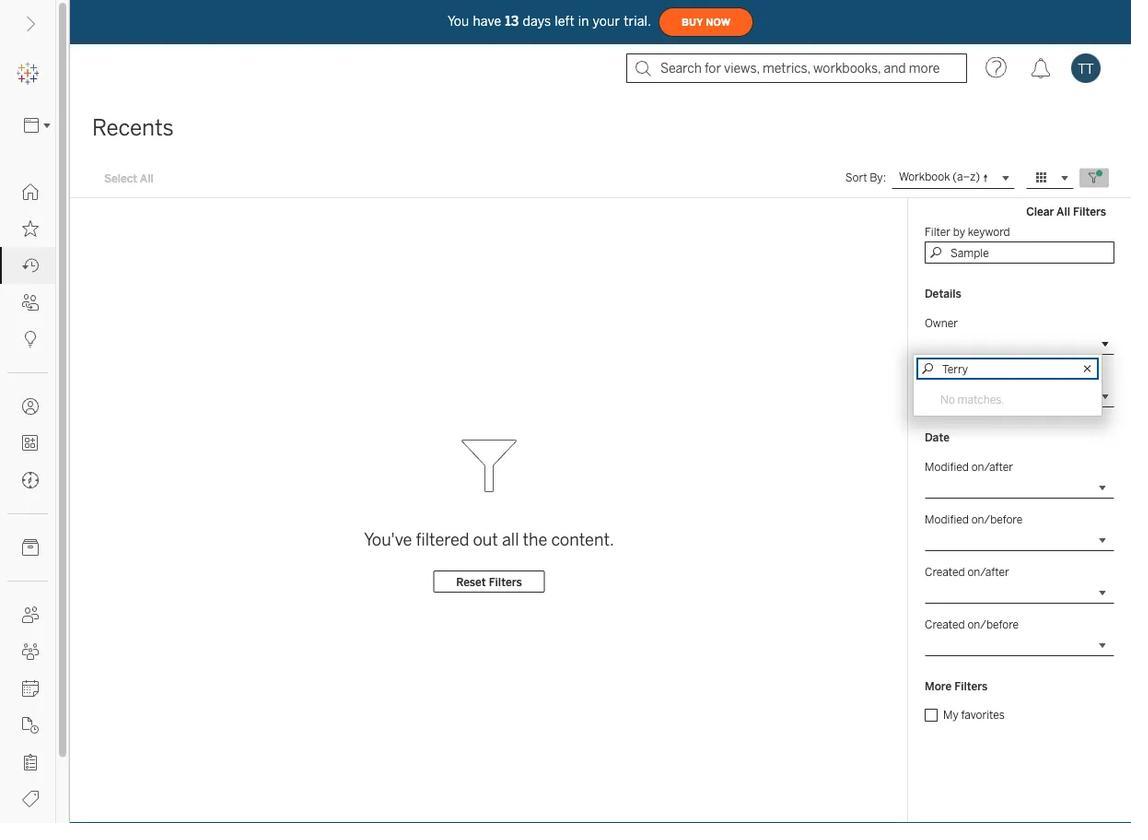 Task type: describe. For each thing, give the bounding box(es) containing it.
all for select
[[140, 171, 154, 185]]

buy now
[[682, 16, 731, 28]]

by
[[954, 225, 966, 238]]

owner
[[925, 316, 959, 330]]

filters for reset filters
[[489, 575, 522, 588]]

Search for views, metrics, workbooks, and more text field
[[627, 53, 968, 83]]

grid view image
[[1034, 170, 1051, 186]]

on/after for created on/after
[[968, 565, 1010, 578]]

left
[[555, 14, 575, 29]]

favorites
[[962, 708, 1005, 722]]

have
[[473, 14, 502, 29]]

now
[[706, 16, 731, 28]]

13
[[505, 14, 519, 29]]

created on/after
[[925, 565, 1010, 578]]

on/after for modified on/after
[[972, 460, 1014, 473]]

in
[[579, 14, 590, 29]]

filter
[[925, 225, 951, 238]]

clear all filters
[[1027, 204, 1107, 218]]

no matches.
[[941, 392, 1005, 406]]

filters inside clear all filters button
[[1074, 204, 1107, 218]]

all for clear
[[1057, 204, 1071, 218]]

keyword
[[968, 225, 1011, 238]]

out
[[473, 530, 499, 550]]

Modified on/after text field
[[925, 477, 1115, 499]]

trial.
[[624, 14, 652, 29]]

your
[[593, 14, 620, 29]]

Created on/after text field
[[925, 582, 1115, 604]]

filters for more filters
[[955, 680, 988, 693]]

select all
[[104, 171, 154, 185]]

details
[[925, 287, 962, 300]]

my
[[944, 708, 959, 722]]

modified for modified on/after
[[925, 460, 970, 473]]

owner list box
[[914, 383, 1102, 416]]

Filter by keyword text field
[[925, 242, 1115, 264]]

no
[[941, 392, 956, 406]]

reset filters button
[[433, 571, 545, 593]]

my favorites
[[944, 708, 1005, 722]]

no matches. option
[[941, 392, 1091, 406]]



Task type: vqa. For each thing, say whether or not it's contained in the screenshot.
second Superstore from the top
no



Task type: locate. For each thing, give the bounding box(es) containing it.
filters right clear
[[1074, 204, 1107, 218]]

workbook (a–z)
[[900, 170, 981, 184]]

modified on/after
[[925, 460, 1014, 473]]

you've
[[364, 530, 412, 550]]

created on/before
[[925, 618, 1020, 631]]

navigation panel element
[[0, 55, 56, 823]]

sort
[[846, 171, 868, 184]]

on/before up created on/before text box
[[968, 618, 1020, 631]]

filters
[[1074, 204, 1107, 218], [489, 575, 522, 588], [955, 680, 988, 693]]

by:
[[870, 171, 887, 184]]

days
[[523, 14, 551, 29]]

created for created on/before
[[925, 618, 966, 631]]

1 vertical spatial modified
[[925, 512, 970, 526]]

modified
[[925, 460, 970, 473], [925, 512, 970, 526]]

all right clear
[[1057, 204, 1071, 218]]

1 horizontal spatial filters
[[955, 680, 988, 693]]

more
[[925, 680, 952, 693]]

filters right the 'reset'
[[489, 575, 522, 588]]

2 modified from the top
[[925, 512, 970, 526]]

0 vertical spatial modified
[[925, 460, 970, 473]]

on/after up "modified on/after" text box
[[972, 460, 1014, 473]]

1 created from the top
[[925, 565, 966, 578]]

0 horizontal spatial all
[[140, 171, 154, 185]]

on/before
[[972, 512, 1023, 526], [968, 618, 1020, 631]]

on/after up created on/after text field on the right of page
[[968, 565, 1010, 578]]

2 created from the top
[[925, 618, 966, 631]]

recents
[[92, 115, 174, 141]]

0 horizontal spatial filters
[[489, 575, 522, 588]]

the
[[523, 530, 548, 550]]

workbook
[[900, 170, 951, 184]]

all inside button
[[140, 171, 154, 185]]

created for created on/after
[[925, 565, 966, 578]]

reset
[[457, 575, 486, 588]]

created down 'created on/after'
[[925, 618, 966, 631]]

filters up my favorites
[[955, 680, 988, 693]]

on/after
[[972, 460, 1014, 473], [968, 565, 1010, 578]]

content.
[[552, 530, 615, 550]]

all inside button
[[1057, 204, 1071, 218]]

tag
[[925, 369, 943, 382]]

1 vertical spatial on/before
[[968, 618, 1020, 631]]

modified up 'created on/after'
[[925, 512, 970, 526]]

you have 13 days left in your trial.
[[448, 14, 652, 29]]

select
[[104, 171, 137, 185]]

you've filtered out all the content.
[[364, 530, 615, 550]]

Owner text field
[[917, 358, 1100, 380]]

clear
[[1027, 204, 1055, 218]]

all right select
[[140, 171, 154, 185]]

2 vertical spatial filters
[[955, 680, 988, 693]]

created
[[925, 565, 966, 578], [925, 618, 966, 631]]

workbook (a–z) button
[[892, 167, 1016, 189]]

buy now button
[[659, 7, 754, 37]]

main navigation. press the up and down arrow keys to access links. element
[[0, 173, 55, 823]]

matches.
[[958, 392, 1005, 406]]

filtered
[[416, 530, 470, 550]]

Created on/before text field
[[925, 634, 1115, 656]]

more filters
[[925, 680, 988, 693]]

filters inside reset filters button
[[489, 575, 522, 588]]

reset filters
[[457, 575, 522, 588]]

1 vertical spatial filters
[[489, 575, 522, 588]]

modified for modified on/before
[[925, 512, 970, 526]]

date
[[925, 431, 950, 444]]

you
[[448, 14, 470, 29]]

sort by:
[[846, 171, 887, 184]]

0 vertical spatial filters
[[1074, 204, 1107, 218]]

modified down the date
[[925, 460, 970, 473]]

buy
[[682, 16, 704, 28]]

on/before for created on/before
[[968, 618, 1020, 631]]

1 vertical spatial all
[[1057, 204, 1071, 218]]

on/before for modified on/before
[[972, 512, 1023, 526]]

1 modified from the top
[[925, 460, 970, 473]]

1 horizontal spatial all
[[1057, 204, 1071, 218]]

(a–z)
[[953, 170, 981, 184]]

1 vertical spatial on/after
[[968, 565, 1010, 578]]

created up created on/before
[[925, 565, 966, 578]]

all
[[502, 530, 519, 550]]

0 vertical spatial on/after
[[972, 460, 1014, 473]]

0 vertical spatial all
[[140, 171, 154, 185]]

0 vertical spatial created
[[925, 565, 966, 578]]

select all button
[[92, 167, 166, 189]]

all
[[140, 171, 154, 185], [1057, 204, 1071, 218]]

0 vertical spatial on/before
[[972, 512, 1023, 526]]

2 horizontal spatial filters
[[1074, 204, 1107, 218]]

clear all filters button
[[1019, 200, 1115, 222]]

Modified on/before text field
[[925, 529, 1115, 551]]

modified on/before
[[925, 512, 1023, 526]]

1 vertical spatial created
[[925, 618, 966, 631]]

filter by keyword
[[925, 225, 1011, 238]]

on/before up modified on/before text field
[[972, 512, 1023, 526]]



